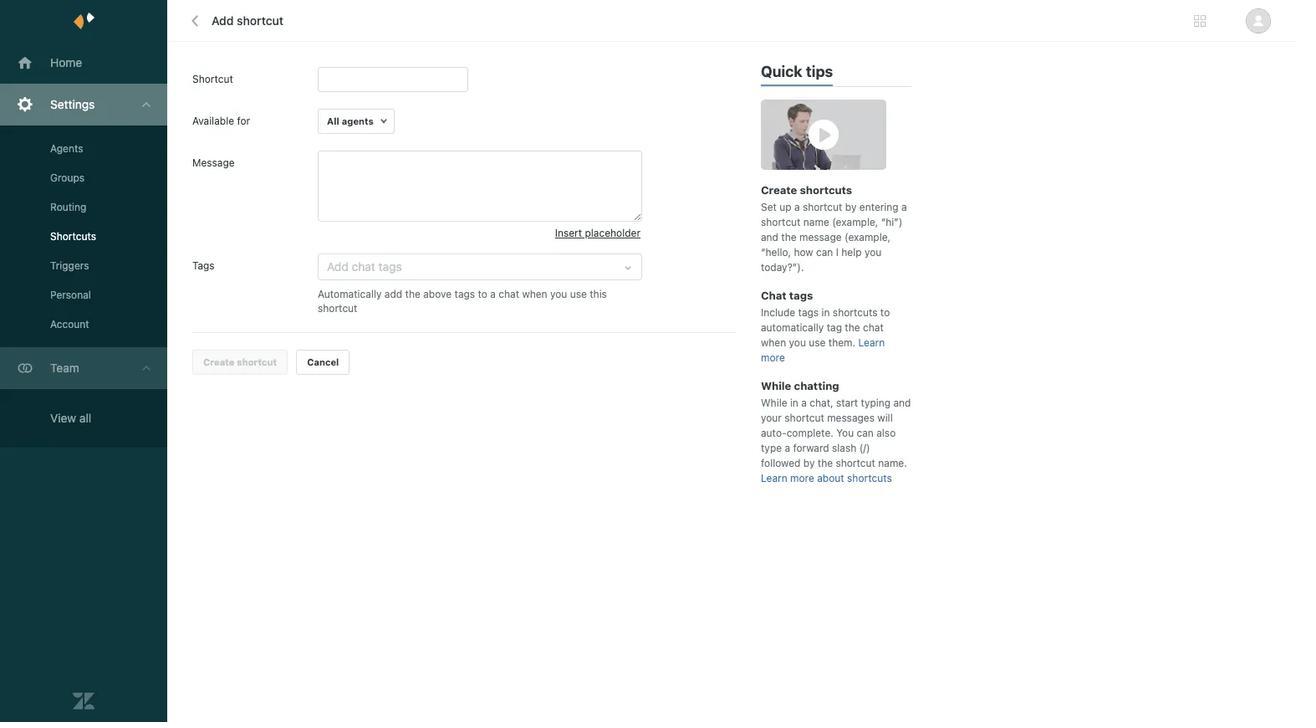 Task type: describe. For each thing, give the bounding box(es) containing it.
also
[[877, 427, 896, 439]]

include
[[761, 306, 796, 319]]

Shortcut text field
[[318, 67, 469, 92]]

set
[[761, 201, 777, 213]]

view all
[[50, 411, 91, 425]]

chat tags
[[761, 289, 814, 302]]

2 while from the top
[[761, 397, 788, 409]]

chat
[[761, 289, 787, 302]]

include tags in shortcuts to automatically tag the chat when you use them.
[[761, 306, 890, 349]]

chat inside automatically add the above tags to a chat when you use this shortcut
[[499, 288, 520, 300]]

cancel
[[307, 357, 339, 368]]

shortcuts inside while chatting while in a chat, start typing and your shortcut messages will auto-complete. you can also type a forward slash (/) followed by the shortcut name. learn more about shortcuts
[[848, 472, 892, 484]]

and inside create shortcuts set up a shortcut by entering a shortcut name (example, "hi") and the message (example, "hello, how can i help you today?").
[[761, 231, 779, 243]]

"hi")
[[882, 216, 903, 228]]

in inside while chatting while in a chat, start typing and your shortcut messages will auto-complete. you can also type a forward slash (/) followed by the shortcut name. learn more about shortcuts
[[791, 397, 799, 409]]

today?").
[[761, 261, 804, 274]]

create shortcut button
[[192, 350, 288, 375]]

settings
[[50, 97, 95, 111]]

personal
[[50, 289, 91, 301]]

shortcuts inside include tags in shortcuts to automatically tag the chat when you use them.
[[833, 306, 878, 319]]

name
[[804, 216, 830, 228]]

help
[[842, 246, 862, 259]]

start
[[837, 397, 859, 409]]

you inside create shortcuts set up a shortcut by entering a shortcut name (example, "hi") and the message (example, "hello, how can i help you today?").
[[865, 246, 882, 259]]

complete.
[[787, 427, 834, 439]]

more inside while chatting while in a chat, start typing and your shortcut messages will auto-complete. you can also type a forward slash (/) followed by the shortcut name. learn more about shortcuts
[[791, 472, 815, 484]]

create shortcut
[[203, 357, 277, 368]]

automatically
[[761, 321, 824, 334]]

cancel button
[[296, 350, 350, 375]]

insert
[[555, 227, 582, 239]]

learn more
[[761, 336, 885, 364]]

quick
[[761, 63, 803, 80]]

you inside include tags in shortcuts to automatically tag the chat when you use them.
[[789, 336, 807, 349]]

placeholder
[[585, 227, 641, 239]]

zendesk products image
[[1195, 15, 1206, 27]]

slash
[[833, 442, 857, 454]]

forward
[[794, 442, 830, 454]]

your
[[761, 412, 782, 424]]

view
[[50, 411, 76, 425]]

available for
[[192, 115, 250, 127]]

automatically
[[318, 288, 382, 300]]

you inside automatically add the above tags to a chat when you use this shortcut
[[551, 288, 568, 300]]

tips
[[806, 63, 834, 80]]

by inside while chatting while in a chat, start typing and your shortcut messages will auto-complete. you can also type a forward slash (/) followed by the shortcut name. learn more about shortcuts
[[804, 457, 815, 469]]

and inside while chatting while in a chat, start typing and your shortcut messages will auto-complete. you can also type a forward slash (/) followed by the shortcut name. learn more about shortcuts
[[894, 397, 911, 409]]

shortcut
[[192, 73, 233, 85]]

tags
[[192, 259, 215, 272]]

create for shortcuts
[[761, 183, 798, 197]]

automatically add the above tags to a chat when you use this shortcut
[[318, 288, 607, 315]]

chatting
[[795, 379, 840, 392]]

chat,
[[810, 397, 834, 409]]

shortcuts
[[50, 230, 96, 243]]

chat inside include tags in shortcuts to automatically tag the chat when you use them.
[[863, 321, 884, 334]]

when inside automatically add the above tags to a chat when you use this shortcut
[[522, 288, 548, 300]]

name.
[[879, 457, 908, 469]]

use inside automatically add the above tags to a chat when you use this shortcut
[[570, 288, 587, 300]]

message
[[192, 156, 235, 169]]

entering
[[860, 201, 899, 213]]

shortcut down up
[[761, 216, 801, 228]]

home
[[50, 55, 82, 69]]



Task type: vqa. For each thing, say whether or not it's contained in the screenshot.
with
no



Task type: locate. For each thing, give the bounding box(es) containing it.
insert placeholder
[[555, 227, 641, 239]]

a down add chat tags field
[[491, 288, 496, 300]]

all agents button
[[318, 109, 395, 134]]

can inside create shortcuts set up a shortcut by entering a shortcut name (example, "hi") and the message (example, "hello, how can i help you today?").
[[817, 246, 834, 259]]

agents
[[50, 142, 83, 155]]

message
[[800, 231, 842, 243]]

will
[[878, 412, 893, 424]]

0 horizontal spatial and
[[761, 231, 779, 243]]

1 horizontal spatial you
[[789, 336, 807, 349]]

the inside while chatting while in a chat, start typing and your shortcut messages will auto-complete. you can also type a forward slash (/) followed by the shortcut name. learn more about shortcuts
[[818, 457, 833, 469]]

when inside include tags in shortcuts to automatically tag the chat when you use them.
[[761, 336, 787, 349]]

2 horizontal spatial you
[[865, 246, 882, 259]]

1 vertical spatial (example,
[[845, 231, 891, 243]]

type
[[761, 442, 782, 454]]

0 vertical spatial while
[[761, 379, 792, 392]]

shortcut down automatically
[[318, 302, 358, 315]]

(example,
[[833, 216, 879, 228], [845, 231, 891, 243]]

0 vertical spatial more
[[761, 351, 785, 364]]

chat down add chat tags field
[[499, 288, 520, 300]]

by left entering
[[846, 201, 857, 213]]

more
[[761, 351, 785, 364], [791, 472, 815, 484]]

1 horizontal spatial to
[[881, 306, 890, 319]]

the inside include tags in shortcuts to automatically tag the chat when you use them.
[[845, 321, 861, 334]]

to inside include tags in shortcuts to automatically tag the chat when you use them.
[[881, 306, 890, 319]]

a
[[795, 201, 800, 213], [902, 201, 907, 213], [491, 288, 496, 300], [802, 397, 807, 409], [785, 442, 791, 454]]

(example, down entering
[[833, 216, 879, 228]]

account
[[50, 318, 89, 330]]

a right up
[[795, 201, 800, 213]]

how
[[794, 246, 814, 259]]

tags up automatically
[[799, 306, 819, 319]]

the inside create shortcuts set up a shortcut by entering a shortcut name (example, "hi") and the message (example, "hello, how can i help you today?").
[[782, 231, 797, 243]]

0 vertical spatial to
[[478, 288, 488, 300]]

can up (/)
[[857, 427, 874, 439]]

agents
[[342, 115, 374, 126]]

0 vertical spatial create
[[761, 183, 798, 197]]

the up ""hello,"
[[782, 231, 797, 243]]

1 horizontal spatial by
[[846, 201, 857, 213]]

when down automatically
[[761, 336, 787, 349]]

1 horizontal spatial use
[[809, 336, 826, 349]]

by inside create shortcuts set up a shortcut by entering a shortcut name (example, "hi") and the message (example, "hello, how can i help you today?").
[[846, 201, 857, 213]]

Add chat tags field
[[327, 257, 613, 277]]

0 vertical spatial you
[[865, 246, 882, 259]]

learn down followed
[[761, 472, 788, 484]]

routing
[[50, 201, 87, 213]]

shortcuts up the name
[[800, 183, 853, 197]]

the inside automatically add the above tags to a chat when you use this shortcut
[[405, 288, 421, 300]]

typing
[[861, 397, 891, 409]]

1 vertical spatial more
[[791, 472, 815, 484]]

learn more about shortcuts link
[[761, 472, 892, 484]]

when left 'this'
[[522, 288, 548, 300]]

by
[[846, 201, 857, 213], [804, 457, 815, 469]]

for
[[237, 115, 250, 127]]

0 vertical spatial chat
[[499, 288, 520, 300]]

1 vertical spatial chat
[[863, 321, 884, 334]]

2 vertical spatial shortcuts
[[848, 472, 892, 484]]

1 vertical spatial shortcuts
[[833, 306, 878, 319]]

"hello,
[[761, 246, 792, 259]]

a inside automatically add the above tags to a chat when you use this shortcut
[[491, 288, 496, 300]]

all
[[327, 115, 339, 126]]

1 horizontal spatial when
[[761, 336, 787, 349]]

use left 'this'
[[570, 288, 587, 300]]

(example, up help in the top right of the page
[[845, 231, 891, 243]]

a up "hi")
[[902, 201, 907, 213]]

groups
[[50, 172, 85, 184]]

shortcut right add in the left of the page
[[237, 13, 284, 28]]

tag
[[827, 321, 843, 334]]

followed
[[761, 457, 801, 469]]

can
[[817, 246, 834, 259], [857, 427, 874, 439]]

0 horizontal spatial you
[[551, 288, 568, 300]]

all agents
[[327, 115, 374, 126]]

shortcut inside automatically add the above tags to a chat when you use this shortcut
[[318, 302, 358, 315]]

0 vertical spatial shortcuts
[[800, 183, 853, 197]]

tags inside include tags in shortcuts to automatically tag the chat when you use them.
[[799, 306, 819, 319]]

learn more link
[[761, 336, 885, 364]]

tags for include
[[799, 306, 819, 319]]

available
[[192, 115, 234, 127]]

use left them.
[[809, 336, 826, 349]]

1 vertical spatial use
[[809, 336, 826, 349]]

about
[[818, 472, 845, 484]]

tags
[[455, 288, 475, 300], [790, 289, 814, 302], [799, 306, 819, 319]]

0 vertical spatial in
[[822, 306, 830, 319]]

create for shortcut
[[203, 357, 235, 368]]

1 horizontal spatial in
[[822, 306, 830, 319]]

shortcut left cancel
[[237, 357, 277, 368]]

tags right 'chat' on the top of the page
[[790, 289, 814, 302]]

shortcuts up tag
[[833, 306, 878, 319]]

while chatting while in a chat, start typing and your shortcut messages will auto-complete. you can also type a forward slash (/) followed by the shortcut name. learn more about shortcuts
[[761, 379, 911, 484]]

0 vertical spatial and
[[761, 231, 779, 243]]

add shortcut
[[212, 13, 284, 28]]

1 vertical spatial in
[[791, 397, 799, 409]]

0 horizontal spatial learn
[[761, 472, 788, 484]]

and
[[761, 231, 779, 243], [894, 397, 911, 409]]

you down automatically
[[789, 336, 807, 349]]

use inside include tags in shortcuts to automatically tag the chat when you use them.
[[809, 336, 826, 349]]

shortcut inside 'create shortcut' button
[[237, 357, 277, 368]]

in inside include tags in shortcuts to automatically tag the chat when you use them.
[[822, 306, 830, 319]]

0 horizontal spatial by
[[804, 457, 815, 469]]

1 horizontal spatial learn
[[859, 336, 885, 349]]

0 horizontal spatial when
[[522, 288, 548, 300]]

triggers
[[50, 259, 89, 272]]

1 vertical spatial by
[[804, 457, 815, 469]]

0 horizontal spatial more
[[761, 351, 785, 364]]

0 horizontal spatial can
[[817, 246, 834, 259]]

0 vertical spatial use
[[570, 288, 587, 300]]

to up learn more
[[881, 306, 890, 319]]

the up learn more about shortcuts link
[[818, 457, 833, 469]]

1 vertical spatial and
[[894, 397, 911, 409]]

the
[[782, 231, 797, 243], [405, 288, 421, 300], [845, 321, 861, 334], [818, 457, 833, 469]]

tags inside automatically add the above tags to a chat when you use this shortcut
[[455, 288, 475, 300]]

shortcuts inside create shortcuts set up a shortcut by entering a shortcut name (example, "hi") and the message (example, "hello, how can i help you today?").
[[800, 183, 853, 197]]

shortcut up the name
[[803, 201, 843, 213]]

messages
[[828, 412, 875, 424]]

0 vertical spatial when
[[522, 288, 548, 300]]

shortcut down (/)
[[836, 457, 876, 469]]

shortcut
[[237, 13, 284, 28], [803, 201, 843, 213], [761, 216, 801, 228], [318, 302, 358, 315], [237, 357, 277, 368], [785, 412, 825, 424], [836, 457, 876, 469]]

shortcuts
[[800, 183, 853, 197], [833, 306, 878, 319], [848, 472, 892, 484]]

Message text field
[[318, 151, 643, 222]]

while
[[761, 379, 792, 392], [761, 397, 788, 409]]

0 horizontal spatial to
[[478, 288, 488, 300]]

the right tag
[[845, 321, 861, 334]]

i
[[836, 246, 839, 259]]

in left chat,
[[791, 397, 799, 409]]

add
[[212, 13, 234, 28]]

create
[[761, 183, 798, 197], [203, 357, 235, 368]]

1 vertical spatial can
[[857, 427, 874, 439]]

can inside while chatting while in a chat, start typing and your shortcut messages will auto-complete. you can also type a forward slash (/) followed by the shortcut name. learn more about shortcuts
[[857, 427, 874, 439]]

and right typing
[[894, 397, 911, 409]]

1 horizontal spatial can
[[857, 427, 874, 439]]

above
[[424, 288, 452, 300]]

0 horizontal spatial create
[[203, 357, 235, 368]]

1 vertical spatial create
[[203, 357, 235, 368]]

all
[[79, 411, 91, 425]]

insert placeholder button
[[555, 222, 641, 245]]

to inside automatically add the above tags to a chat when you use this shortcut
[[478, 288, 488, 300]]

up
[[780, 201, 792, 213]]

1 horizontal spatial chat
[[863, 321, 884, 334]]

in up tag
[[822, 306, 830, 319]]

in
[[822, 306, 830, 319], [791, 397, 799, 409]]

and up ""hello,"
[[761, 231, 779, 243]]

0 horizontal spatial in
[[791, 397, 799, 409]]

learn right them.
[[859, 336, 885, 349]]

chat right tag
[[863, 321, 884, 334]]

use
[[570, 288, 587, 300], [809, 336, 826, 349]]

tags right 'above'
[[455, 288, 475, 300]]

chat
[[499, 288, 520, 300], [863, 321, 884, 334]]

to down add chat tags field
[[478, 288, 488, 300]]

the right 'add'
[[405, 288, 421, 300]]

1 vertical spatial to
[[881, 306, 890, 319]]

you
[[837, 427, 854, 439]]

more inside learn more
[[761, 351, 785, 364]]

you
[[865, 246, 882, 259], [551, 288, 568, 300], [789, 336, 807, 349]]

1 vertical spatial when
[[761, 336, 787, 349]]

1 vertical spatial you
[[551, 288, 568, 300]]

0 vertical spatial learn
[[859, 336, 885, 349]]

a right type
[[785, 442, 791, 454]]

to
[[478, 288, 488, 300], [881, 306, 890, 319]]

(/)
[[860, 442, 871, 454]]

1 horizontal spatial and
[[894, 397, 911, 409]]

1 while from the top
[[761, 379, 792, 392]]

create inside button
[[203, 357, 235, 368]]

create inside create shortcuts set up a shortcut by entering a shortcut name (example, "hi") and the message (example, "hello, how can i help you today?").
[[761, 183, 798, 197]]

this
[[590, 288, 607, 300]]

0 vertical spatial can
[[817, 246, 834, 259]]

more down automatically
[[761, 351, 785, 364]]

learn inside while chatting while in a chat, start typing and your shortcut messages will auto-complete. you can also type a forward slash (/) followed by the shortcut name. learn more about shortcuts
[[761, 472, 788, 484]]

when
[[522, 288, 548, 300], [761, 336, 787, 349]]

shortcuts down name.
[[848, 472, 892, 484]]

auto-
[[761, 427, 787, 439]]

quick tips
[[761, 63, 834, 80]]

them.
[[829, 336, 856, 349]]

0 vertical spatial by
[[846, 201, 857, 213]]

0 horizontal spatial use
[[570, 288, 587, 300]]

1 vertical spatial learn
[[761, 472, 788, 484]]

add
[[385, 288, 403, 300]]

learn
[[859, 336, 885, 349], [761, 472, 788, 484]]

more down followed
[[791, 472, 815, 484]]

by down forward
[[804, 457, 815, 469]]

learn inside learn more
[[859, 336, 885, 349]]

1 vertical spatial while
[[761, 397, 788, 409]]

create shortcuts set up a shortcut by entering a shortcut name (example, "hi") and the message (example, "hello, how can i help you today?").
[[761, 183, 907, 274]]

tags for chat
[[790, 289, 814, 302]]

a left chat,
[[802, 397, 807, 409]]

you right help in the top right of the page
[[865, 246, 882, 259]]

2 vertical spatial you
[[789, 336, 807, 349]]

can left i
[[817, 246, 834, 259]]

0 horizontal spatial chat
[[499, 288, 520, 300]]

0 vertical spatial (example,
[[833, 216, 879, 228]]

you left 'this'
[[551, 288, 568, 300]]

team
[[50, 361, 79, 375]]

shortcut up the complete.
[[785, 412, 825, 424]]

1 horizontal spatial more
[[791, 472, 815, 484]]

1 horizontal spatial create
[[761, 183, 798, 197]]



